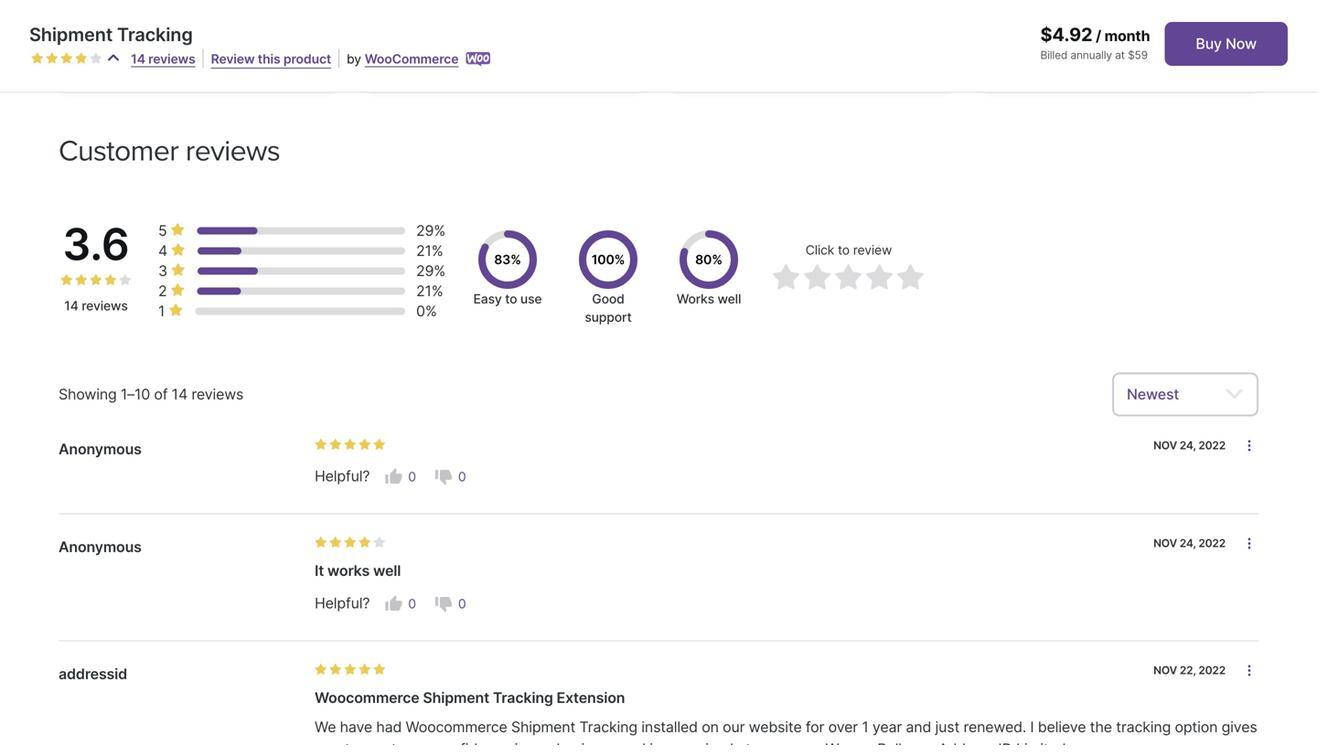 Task type: vqa. For each thing, say whether or not it's contained in the screenshot.


Task type: locate. For each thing, give the bounding box(es) containing it.
29% for 5
[[416, 222, 446, 240]]

rate product 4 stars image
[[866, 264, 895, 293], [359, 664, 371, 677]]

2022 for woocommerce shipment tracking extension
[[1199, 664, 1226, 678]]

0 vertical spatial nov 24, 2022
[[1154, 439, 1226, 452]]

rate product 3 stars image for helpful?
[[344, 439, 357, 451]]

1 vertical spatial rate product 1 star image
[[315, 537, 328, 549]]

woocommerce
[[365, 51, 459, 67]]

1 vertical spatial nov 24, 2022
[[1154, 537, 1226, 550]]

confidence
[[435, 741, 511, 746]]

annually
[[1071, 48, 1113, 62], [96, 59, 137, 73], [403, 59, 445, 73], [1018, 59, 1060, 73]]

review
[[211, 51, 255, 67]]

0 vertical spatial 21%
[[416, 242, 443, 260]]

2 vertical spatial tracking
[[580, 719, 638, 737]]

0 vertical spatial tracking
[[117, 23, 193, 46]]

$39 annually
[[73, 59, 137, 73]]

shipment up in
[[511, 719, 576, 737]]

our right in
[[531, 741, 553, 746]]

our
[[723, 719, 745, 737], [531, 741, 553, 746]]

14 reviews down shipment tracking
[[131, 51, 195, 67]]

tracking up business
[[580, 719, 638, 737]]

1 horizontal spatial rate product 5 stars image
[[373, 537, 386, 549]]

good
[[592, 291, 625, 307]]

3 nov from the top
[[1154, 664, 1178, 678]]

21% for 2
[[416, 282, 443, 300]]

nov for woocommerce shipment tracking extension
[[1154, 664, 1178, 678]]

and
[[906, 719, 932, 737], [620, 741, 646, 746]]

rate product 4 stars image down review
[[866, 264, 895, 293]]

1 vertical spatial woocommerce
[[406, 719, 507, 737]]

tracking
[[1117, 719, 1171, 737]]

review
[[853, 243, 892, 258]]

rate product 4 stars image for middle rate product 2 stars image
[[359, 439, 371, 451]]

0 vertical spatial rate product 2 stars image
[[75, 274, 88, 287]]

5
[[158, 222, 167, 240]]

0 horizontal spatial well
[[373, 562, 401, 580]]

0 vertical spatial vote down image
[[434, 468, 453, 486]]

1 vertical spatial vote down image
[[434, 595, 453, 614]]

1 2022 from the top
[[1199, 439, 1226, 452]]

2 vote up image from the top
[[385, 595, 403, 614]]

simple
[[698, 741, 742, 746]]

shipment up "confidence"
[[423, 690, 490, 707]]

0 horizontal spatial to
[[505, 291, 517, 307]]

1 vertical spatial anonymous
[[59, 538, 142, 556]]

2 horizontal spatial to
[[838, 243, 850, 258]]

1 vertical spatial 14 reviews
[[64, 298, 128, 314]]

1 down 2
[[158, 302, 165, 320]]

2 open options menu image from the top
[[1243, 537, 1257, 551]]

1 anonymous from the top
[[59, 440, 142, 458]]

1 vote up image from the top
[[385, 468, 403, 486]]

21%
[[416, 242, 443, 260], [416, 282, 443, 300]]

woocommerce shipment tracking extension
[[315, 690, 625, 707]]

the
[[1090, 719, 1113, 737]]

tracking inside we have had woocommerce shipment tracking installed on our website for over 1 year and just renewed. i believe the tracking option gives greater customer confidence in our business and is very simple to manage.  warren bellaney address id limited
[[580, 719, 638, 737]]

0 horizontal spatial 1
[[158, 302, 165, 320]]

1 nov from the top
[[1154, 439, 1178, 452]]

1 vertical spatial rate product 5 stars image
[[373, 537, 386, 549]]

5 stars, 29% of reviews element
[[158, 221, 189, 241]]

rate product 4 stars image up have
[[359, 664, 371, 677]]

1 vertical spatial our
[[531, 741, 553, 746]]

rate product 2 stars image
[[75, 274, 88, 287], [329, 439, 342, 451], [329, 537, 342, 549]]

$99
[[381, 59, 401, 73]]

29% for 3
[[416, 262, 446, 280]]

2 horizontal spatial shipment
[[511, 719, 576, 737]]

1 vertical spatial vote up image
[[385, 595, 403, 614]]

1 vertical spatial tracking
[[493, 690, 553, 707]]

1 21% from the top
[[416, 242, 443, 260]]

rate product 4 stars image for the topmost rate product 2 stars icon
[[75, 52, 88, 65]]

rate product 2 stars image for click to review
[[803, 264, 833, 293]]

rate product 1 star image up we
[[315, 664, 328, 677]]

addressid
[[59, 666, 127, 684]]

woocommerce link
[[365, 51, 459, 67]]

2 21% from the top
[[416, 282, 443, 300]]

1 horizontal spatial 1
[[862, 719, 869, 737]]

to inside we have had woocommerce shipment tracking installed on our website for over 1 year and just renewed. i believe the tracking option gives greater customer confidence in our business and is very simple to manage.  warren bellaney address id limited
[[746, 741, 760, 746]]

rate product 3 stars image
[[834, 264, 864, 293]]

woocommerce up "confidence"
[[406, 719, 507, 737]]

0 vertical spatial anonymous
[[59, 440, 142, 458]]

woocommerce up have
[[315, 690, 420, 707]]

use
[[521, 291, 542, 307]]

2 vertical spatial 14
[[172, 386, 188, 403]]

rate product 5 stars image for click to review
[[897, 264, 926, 293]]

in
[[515, 741, 527, 746]]

$4.92 / month billed annually at $59
[[1041, 23, 1151, 62]]

1 horizontal spatial and
[[906, 719, 932, 737]]

open options menu image for middle rate product 2 stars image
[[1243, 439, 1257, 453]]

0 horizontal spatial rate product 2 stars image
[[46, 52, 59, 65]]

to right click on the right
[[838, 243, 850, 258]]

buy now
[[1196, 35, 1257, 53]]

rate product 2 stars image
[[46, 52, 59, 65], [803, 264, 833, 293], [329, 664, 342, 677]]

rate product 1 star image up it
[[315, 537, 328, 549]]

1 vertical spatial 1
[[862, 719, 869, 737]]

14 reviews down 3.6 in the top left of the page
[[64, 298, 128, 314]]

Newest field
[[1113, 373, 1259, 417]]

1 left year
[[862, 719, 869, 737]]

customer
[[59, 133, 179, 169]]

rate product 1 star image
[[772, 264, 802, 293], [60, 274, 73, 287], [315, 439, 328, 451]]

rate product 2 stars image left $39
[[46, 52, 59, 65]]

1 horizontal spatial shipment
[[423, 690, 490, 707]]

1 horizontal spatial rate product 4 stars image
[[866, 264, 895, 293]]

1 open options menu image from the top
[[1243, 439, 1257, 453]]

1 24, from the top
[[1180, 439, 1196, 452]]

we
[[315, 719, 336, 737]]

nov 24, 2022
[[1154, 439, 1226, 452], [1154, 537, 1226, 550]]

1 horizontal spatial rate product 1 star image
[[315, 439, 328, 451]]

1 horizontal spatial our
[[723, 719, 745, 737]]

2 vote down image from the top
[[434, 595, 453, 614]]

rate product 2 stars image down click on the right
[[803, 264, 833, 293]]

0 vertical spatial 14 reviews
[[131, 51, 195, 67]]

14 down shipment tracking
[[131, 51, 145, 67]]

0 horizontal spatial shipment
[[29, 23, 113, 46]]

2 helpful? from the top
[[315, 595, 370, 613]]

believe
[[1038, 719, 1086, 737]]

to for review
[[838, 243, 850, 258]]

14
[[131, 51, 145, 67], [64, 298, 78, 314], [172, 386, 188, 403]]

shipment up $39
[[29, 23, 113, 46]]

developed by woocommerce image
[[466, 52, 491, 67]]

1 horizontal spatial rate product 2 stars image
[[329, 664, 342, 677]]

3 2022 from the top
[[1199, 664, 1226, 678]]

1 nov 24, 2022 from the top
[[1154, 439, 1226, 452]]

1 vertical spatial rate product 2 stars image
[[803, 264, 833, 293]]

0 vertical spatial 1
[[158, 302, 165, 320]]

0 horizontal spatial 14
[[64, 298, 78, 314]]

rate product 2 stars image up we
[[329, 664, 342, 677]]

2 24, from the top
[[1180, 537, 1196, 550]]

1 horizontal spatial 14
[[131, 51, 145, 67]]

0 vertical spatial 2022
[[1199, 439, 1226, 452]]

1 helpful? from the top
[[315, 468, 370, 485]]

2 29% from the top
[[416, 262, 446, 280]]

2 horizontal spatial tracking
[[580, 719, 638, 737]]

1 horizontal spatial well
[[718, 291, 741, 307]]

0 horizontal spatial rate product 4 stars image
[[359, 664, 371, 677]]

and left is
[[620, 741, 646, 746]]

month
[[1105, 27, 1151, 45]]

2 vertical spatial rate product 2 stars image
[[329, 537, 342, 549]]

newest
[[1127, 386, 1180, 403]]

website
[[749, 719, 802, 737]]

anonymous for anonymous rate product 1 star icon
[[59, 440, 142, 458]]

1 horizontal spatial to
[[746, 741, 760, 746]]

had
[[376, 719, 402, 737]]

helpful? for 2nd vote up 'image' from the top
[[315, 595, 370, 613]]

2 vertical spatial shipment
[[511, 719, 576, 737]]

0 horizontal spatial and
[[620, 741, 646, 746]]

1 vertical spatial 29%
[[416, 262, 446, 280]]

shipment tracking
[[29, 23, 193, 46]]

2022
[[1199, 439, 1226, 452], [1199, 537, 1226, 550], [1199, 664, 1226, 678]]

showing
[[59, 386, 117, 403]]

woocommerce
[[315, 690, 420, 707], [406, 719, 507, 737]]

0 horizontal spatial rate product 1 star image
[[60, 274, 73, 287]]

our up simple
[[723, 719, 745, 737]]

0 vertical spatial rate product 2 stars image
[[46, 52, 59, 65]]

tracking up in
[[493, 690, 553, 707]]

2 nov 24, 2022 from the top
[[1154, 537, 1226, 550]]

2 horizontal spatial rate product 2 stars image
[[803, 264, 833, 293]]

0 vertical spatial to
[[838, 243, 850, 258]]

nov
[[1154, 439, 1178, 452], [1154, 537, 1178, 550], [1154, 664, 1178, 678]]

nov for helpful?
[[1154, 439, 1178, 452]]

tracking
[[117, 23, 193, 46], [493, 690, 553, 707], [580, 719, 638, 737]]

0 vertical spatial rate product 4 stars image
[[866, 264, 895, 293]]

1 vertical spatial nov
[[1154, 537, 1178, 550]]

1 vertical spatial open options menu image
[[1243, 537, 1257, 551]]

well right works
[[718, 291, 741, 307]]

at
[[1115, 48, 1125, 62]]

1 vertical spatial to
[[505, 291, 517, 307]]

anonymous
[[59, 440, 142, 458], [59, 538, 142, 556]]

2 vertical spatial rate product 1 star image
[[315, 664, 328, 677]]

21% for 4
[[416, 242, 443, 260]]

14 right of on the bottom
[[172, 386, 188, 403]]

rate product 3 stars image
[[60, 52, 73, 65], [90, 274, 102, 287], [344, 439, 357, 451], [344, 537, 357, 549], [344, 664, 357, 677]]

nov 24, 2022 for open options menu icon associated with middle rate product 2 stars image
[[1154, 439, 1226, 452]]

well right works at the bottom
[[373, 562, 401, 580]]

2 vertical spatial nov
[[1154, 664, 1178, 678]]

1–10
[[121, 386, 150, 403]]

woocommerce inside we have had woocommerce shipment tracking installed on our website for over 1 year and just renewed. i believe the tracking option gives greater customer confidence in our business and is very simple to manage.  warren bellaney address id limited
[[406, 719, 507, 737]]

annually inside $4.92 / month billed annually at $59
[[1071, 48, 1113, 62]]

shipment
[[29, 23, 113, 46], [423, 690, 490, 707], [511, 719, 576, 737]]

billed
[[1041, 48, 1068, 62]]

is
[[650, 741, 661, 746]]

1 vertical spatial rate product 4 stars image
[[359, 664, 371, 677]]

click to review
[[806, 243, 892, 258]]

for
[[806, 719, 825, 737]]

1 vote down image from the top
[[434, 468, 453, 486]]

0 vertical spatial rate product 5 stars image
[[119, 274, 132, 287]]

29%
[[416, 222, 446, 240], [416, 262, 446, 280]]

2 stars, 21% of reviews element
[[158, 281, 189, 301]]

0 vertical spatial 24,
[[1180, 439, 1196, 452]]

well
[[718, 291, 741, 307], [373, 562, 401, 580]]

2022 for helpful?
[[1199, 439, 1226, 452]]

2 vertical spatial rate product 2 stars image
[[329, 664, 342, 677]]

0 horizontal spatial rate product 5 stars image
[[119, 274, 132, 287]]

2 vertical spatial to
[[746, 741, 760, 746]]

2 anonymous from the top
[[59, 538, 142, 556]]

open options menu image
[[1243, 439, 1257, 453], [1243, 537, 1257, 551]]

id
[[999, 741, 1013, 746]]

1 29% from the top
[[416, 222, 446, 240]]

1 horizontal spatial tracking
[[493, 690, 553, 707]]

nov 24, 2022 for open options menu icon related to rate product 2 stars image related to 3.6
[[1154, 537, 1226, 550]]

0 vertical spatial rate product 1 star image
[[31, 52, 44, 65]]

rate product 1 star image
[[31, 52, 44, 65], [315, 537, 328, 549], [315, 664, 328, 677]]

to down "website"
[[746, 741, 760, 746]]

1 vertical spatial 2022
[[1199, 537, 1226, 550]]

0 horizontal spatial our
[[531, 741, 553, 746]]

0 vertical spatial helpful?
[[315, 468, 370, 485]]

1
[[158, 302, 165, 320], [862, 719, 869, 737]]

14 down 3.6 in the top left of the page
[[64, 298, 78, 314]]

and up bellaney
[[906, 719, 932, 737]]

rate product 1 star image for anonymous
[[315, 537, 328, 549]]

1 vertical spatial 24,
[[1180, 537, 1196, 550]]

0 vertical spatial open options menu image
[[1243, 439, 1257, 453]]

annually down shipment tracking
[[96, 59, 137, 73]]

rate product 5 stars image for anonymous
[[373, 537, 386, 549]]

0 vertical spatial shipment
[[29, 23, 113, 46]]

it works well
[[315, 562, 401, 580]]

rate product 5 stars image
[[90, 52, 102, 65], [897, 264, 926, 293], [373, 439, 386, 451], [373, 664, 386, 677]]

to left use
[[505, 291, 517, 307]]

address
[[939, 741, 995, 746]]

rate product 4 stars image for addressid
[[359, 664, 371, 677]]

rate product 5 stars image
[[119, 274, 132, 287], [373, 537, 386, 549]]

rate product 5 stars image left 3
[[119, 274, 132, 287]]

vote down image
[[434, 468, 453, 486], [434, 595, 453, 614]]

1 vertical spatial helpful?
[[315, 595, 370, 613]]

tracking up 14 reviews link at the top left of page
[[117, 23, 193, 46]]

reviews
[[148, 51, 195, 67], [186, 133, 280, 169], [82, 298, 128, 314], [192, 386, 244, 403]]

2 vertical spatial 2022
[[1199, 664, 1226, 678]]

0 vertical spatial nov
[[1154, 439, 1178, 452]]

rate product 5 stars image up it works well
[[373, 537, 386, 549]]

shipment inside we have had woocommerce shipment tracking installed on our website for over 1 year and just renewed. i believe the tracking option gives greater customer confidence in our business and is very simple to manage.  warren bellaney address id limited
[[511, 719, 576, 737]]

rate product 1 star image left $39
[[31, 52, 44, 65]]

vote up image
[[385, 468, 403, 486], [385, 595, 403, 614]]

open options menu image
[[1243, 664, 1257, 679]]

installed
[[642, 719, 698, 737]]

1 vertical spatial 14
[[64, 298, 78, 314]]

0 vertical spatial vote up image
[[385, 468, 403, 486]]

1 vertical spatial 21%
[[416, 282, 443, 300]]

rate product 5 stars image for 3.6
[[119, 274, 132, 287]]

buy
[[1196, 35, 1222, 53]]

0 vertical spatial 29%
[[416, 222, 446, 240]]

annually down /
[[1071, 48, 1113, 62]]

2 horizontal spatial rate product 1 star image
[[772, 264, 802, 293]]

rate product 4 stars image
[[75, 52, 88, 65], [104, 274, 117, 287], [359, 439, 371, 451], [359, 537, 371, 549]]

0
[[408, 469, 416, 485], [458, 469, 466, 485], [408, 597, 416, 612], [458, 597, 466, 612]]



Task type: describe. For each thing, give the bounding box(es) containing it.
24, for middle rate product 2 stars image
[[1180, 439, 1196, 452]]

rate product 1 star image for addressid
[[315, 664, 328, 677]]

works
[[327, 562, 370, 580]]

rate product 2 stars image for 3.6
[[329, 537, 342, 549]]

open options menu image for rate product 2 stars image related to 3.6
[[1243, 537, 1257, 551]]

0 vertical spatial well
[[718, 291, 741, 307]]

2
[[158, 282, 167, 300]]

2 nov from the top
[[1154, 537, 1178, 550]]

showing 1–10 of 14 reviews
[[59, 386, 244, 403]]

rate product 2 stars image for addressid
[[329, 664, 342, 677]]

easy
[[474, 291, 502, 307]]

we have had woocommerce shipment tracking installed on our website for over 1 year and just renewed. i believe the tracking option gives greater customer confidence in our business and is very simple to manage.  warren bellaney address id limited
[[315, 719, 1258, 746]]

rate product 3 stars image for showing 1–10 of 14 reviews
[[90, 274, 102, 287]]

works well
[[677, 291, 741, 307]]

rate product 3 stars image for woocommerce shipment tracking extension
[[344, 664, 357, 677]]

3 stars, 29% of reviews element
[[158, 261, 189, 281]]

rate product 4 stars image for rate product 2 stars image for shipment tracking
[[104, 274, 117, 287]]

gives
[[1222, 719, 1258, 737]]

vote down image for 2nd vote up 'image' from the top
[[434, 595, 453, 614]]

24, for rate product 2 stars image related to 3.6
[[1180, 537, 1196, 550]]

customer reviews
[[59, 133, 280, 169]]

over
[[829, 719, 858, 737]]

angle down image
[[1225, 384, 1244, 406]]

1 vertical spatial shipment
[[423, 690, 490, 707]]

option
[[1175, 719, 1218, 737]]

3.6
[[62, 218, 130, 271]]

bellaney
[[878, 741, 935, 746]]

rate product 5 stars image for addressid
[[373, 664, 386, 677]]

review this product
[[211, 51, 331, 67]]

manage.
[[764, 741, 822, 746]]

0 horizontal spatial tracking
[[117, 23, 193, 46]]

4
[[158, 242, 168, 260]]

$4.92
[[1041, 23, 1093, 46]]

annually down $4.92
[[1018, 59, 1060, 73]]

of
[[154, 386, 168, 403]]

0 vertical spatial woocommerce
[[315, 690, 420, 707]]

this
[[258, 51, 281, 67]]

rate product 1 star image for anonymous
[[315, 439, 328, 451]]

greater
[[315, 741, 364, 746]]

product
[[284, 51, 331, 67]]

4 stars, 21% of reviews element
[[158, 241, 189, 261]]

works
[[677, 291, 715, 307]]

i
[[1031, 719, 1034, 737]]

click
[[806, 243, 835, 258]]

renewed.
[[964, 719, 1027, 737]]

easy to use
[[474, 291, 542, 307]]

rate product 1 star image for 3.6
[[60, 274, 73, 287]]

/
[[1096, 27, 1102, 45]]

14 reviews link
[[131, 51, 195, 67]]

extension
[[557, 690, 625, 707]]

year
[[873, 719, 902, 737]]

customer
[[368, 741, 431, 746]]

to for use
[[505, 291, 517, 307]]

limited
[[1017, 741, 1066, 746]]

1 vertical spatial well
[[373, 562, 401, 580]]

22,
[[1180, 664, 1196, 678]]

0%
[[416, 302, 437, 320]]

1 horizontal spatial 14 reviews
[[131, 51, 195, 67]]

1 star, 0% of reviews element
[[158, 301, 187, 321]]

now
[[1226, 35, 1257, 53]]

$59
[[1128, 48, 1148, 62]]

very
[[665, 741, 694, 746]]

1 vertical spatial and
[[620, 741, 646, 746]]

rate product 5 stars image for anonymous
[[373, 439, 386, 451]]

anonymous for rate product 1 star image associated with anonymous
[[59, 538, 142, 556]]

warren
[[826, 741, 874, 746]]

rate product 4 stars image for rate product 2 stars image related to 3.6
[[359, 537, 371, 549]]

1 vertical spatial rate product 2 stars image
[[329, 439, 342, 451]]

0 vertical spatial 14
[[131, 51, 145, 67]]

rate product 4 stars image for click to review
[[866, 264, 895, 293]]

helpful? for 2nd vote up 'image' from the bottom of the page
[[315, 468, 370, 485]]

on
[[702, 719, 719, 737]]

buy now link
[[1165, 22, 1288, 66]]

rate product 2 stars image for shipment tracking
[[75, 274, 88, 287]]

$99 annually
[[381, 59, 445, 73]]

rate product 1 star image for click to review
[[772, 264, 802, 293]]

2 horizontal spatial 14
[[172, 386, 188, 403]]

nov 22, 2022
[[1154, 664, 1226, 678]]

annually right $99
[[403, 59, 445, 73]]

0 vertical spatial our
[[723, 719, 745, 737]]

have
[[340, 719, 372, 737]]

0 vertical spatial and
[[906, 719, 932, 737]]

3
[[158, 262, 167, 280]]

1 inside we have had woocommerce shipment tracking installed on our website for over 1 year and just renewed. i believe the tracking option gives greater customer confidence in our business and is very simple to manage.  warren bellaney address id limited
[[862, 719, 869, 737]]

just
[[936, 719, 960, 737]]

0 horizontal spatial 14 reviews
[[64, 298, 128, 314]]

2 2022 from the top
[[1199, 537, 1226, 550]]

business
[[557, 741, 616, 746]]

vote down image for 2nd vote up 'image' from the bottom of the page
[[434, 468, 453, 486]]

by
[[347, 51, 361, 67]]

good support
[[585, 291, 632, 325]]

by woocommerce
[[347, 51, 459, 67]]

review this product button
[[211, 50, 331, 68]]

$39
[[73, 59, 94, 73]]

it
[[315, 562, 324, 580]]

support
[[585, 310, 632, 325]]



